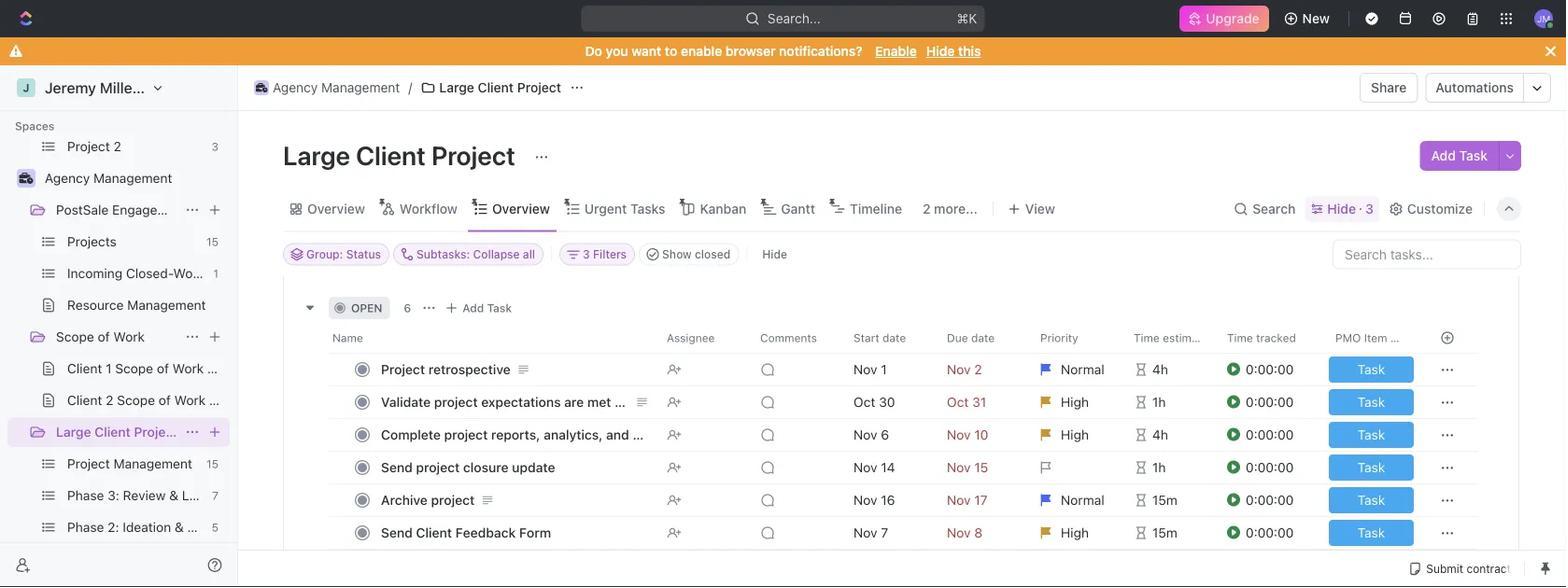 Task type: locate. For each thing, give the bounding box(es) containing it.
work down client 1 scope of work docs link
[[174, 393, 206, 408]]

overview link up group: status
[[304, 196, 365, 222]]

add task button up "name" dropdown button
[[440, 297, 519, 320]]

won
[[173, 266, 200, 281]]

client 1 scope of work docs link
[[67, 354, 238, 384]]

customize
[[1407, 201, 1473, 217]]

15 for project management
[[206, 458, 219, 471]]

1 15m from the top
[[1152, 493, 1178, 509]]

1 vertical spatial 2
[[923, 201, 931, 217]]

management up phase 3: review & launch
[[114, 456, 192, 472]]

hide
[[926, 43, 955, 59], [1327, 201, 1356, 217], [762, 248, 787, 261]]

add up customize
[[1431, 148, 1456, 163]]

hide for hide
[[762, 248, 787, 261]]

1 vertical spatial 15m
[[1152, 526, 1178, 541]]

phase 2: ideation & production
[[67, 520, 253, 535]]

0 vertical spatial normal button
[[1029, 353, 1123, 387]]

0 vertical spatial 1
[[213, 267, 219, 280]]

2 vertical spatial large client project
[[56, 424, 178, 440]]

1 task button from the top
[[1325, 353, 1418, 387]]

2 vertical spatial 2
[[106, 393, 113, 408]]

add task
[[1431, 148, 1488, 163], [463, 302, 512, 315]]

6 0:00:00 from the top
[[1246, 526, 1294, 541]]

send project closure update
[[381, 460, 555, 476]]

0 vertical spatial &
[[169, 488, 178, 503]]

1 horizontal spatial time
[[1227, 332, 1253, 345]]

send for send project closure update
[[381, 460, 413, 476]]

with
[[615, 395, 641, 410]]

0:00:00 for fourth 0:00:00 dropdown button
[[1246, 460, 1294, 476]]

project
[[517, 80, 561, 95], [67, 139, 110, 154], [431, 140, 515, 170], [381, 362, 425, 378], [134, 424, 178, 440], [67, 456, 110, 472]]

0 horizontal spatial agency
[[45, 170, 90, 186]]

feedback
[[455, 526, 516, 541]]

2 overview link from the left
[[488, 196, 550, 222]]

1 down scope of work link
[[106, 361, 112, 376]]

agency management link down project 2 link
[[45, 163, 226, 193]]

2 phase from the top
[[67, 520, 104, 535]]

0:00:00 for send client feedback form link's 0:00:00 dropdown button
[[1246, 526, 1294, 541]]

task button for send client feedback form link's 0:00:00 dropdown button
[[1325, 517, 1418, 551]]

0 vertical spatial work
[[113, 329, 145, 345]]

2 normal button from the top
[[1029, 484, 1123, 518]]

due
[[947, 332, 968, 345]]

of down resource
[[98, 329, 110, 345]]

2 inside project 2 link
[[114, 139, 121, 154]]

tree
[[7, 5, 253, 587]]

2 vertical spatial 3
[[583, 248, 590, 261]]

2 for client 2 scope of work docs
[[106, 393, 113, 408]]

1 15 from the top
[[206, 235, 219, 248]]

2 1h from the top
[[1152, 460, 1166, 476]]

overview for first the overview "link"
[[307, 201, 365, 217]]

1 vertical spatial docs
[[209, 393, 240, 408]]

time left tracked
[[1227, 332, 1253, 345]]

0 horizontal spatial agency management link
[[45, 163, 226, 193]]

2 inside client 2 scope of work docs link
[[106, 393, 113, 408]]

review
[[123, 488, 166, 503]]

send client feedback form
[[381, 526, 551, 541]]

add task button
[[1420, 141, 1499, 171], [440, 297, 519, 320]]

5 task button from the top
[[1325, 484, 1418, 518]]

1 horizontal spatial agency management
[[273, 80, 400, 95]]

3 high button from the top
[[1029, 517, 1123, 551]]

priority
[[1040, 332, 1078, 345]]

of up client 2 scope of work docs
[[157, 361, 169, 376]]

scope down resource
[[56, 329, 94, 345]]

0 vertical spatial 3
[[212, 140, 219, 153]]

search
[[1253, 201, 1296, 217]]

large client project right /
[[439, 80, 561, 95]]

2 vertical spatial high
[[1061, 526, 1089, 541]]

2 1h button from the top
[[1123, 452, 1216, 485]]

3 left customize button
[[1365, 201, 1374, 217]]

project down project retrospective
[[434, 395, 478, 410]]

3 left filters
[[583, 248, 590, 261]]

time inside time estimate dropdown button
[[1134, 332, 1160, 345]]

scope down client 1 scope of work docs link
[[117, 393, 155, 408]]

1 high button from the top
[[1029, 386, 1123, 420]]

2 date from the left
[[971, 332, 995, 345]]

large
[[439, 80, 474, 95], [283, 140, 350, 170], [56, 424, 91, 440]]

comments
[[760, 332, 817, 345]]

item
[[1364, 332, 1387, 345]]

name
[[332, 332, 363, 345]]

2 vertical spatial of
[[159, 393, 171, 408]]

1 vertical spatial agency management
[[45, 170, 172, 186]]

high button for 4h
[[1029, 419, 1123, 452]]

1 right won
[[213, 267, 219, 280]]

archive project
[[381, 493, 475, 509]]

2:
[[108, 520, 119, 535]]

0 vertical spatial add task button
[[1420, 141, 1499, 171]]

enable
[[875, 43, 917, 59]]

urgent tasks
[[584, 201, 665, 217]]

business time image right workspace
[[256, 83, 267, 92]]

management down the incoming closed-won deals link
[[127, 297, 206, 313]]

2 15m from the top
[[1152, 526, 1178, 541]]

1 vertical spatial normal button
[[1029, 484, 1123, 518]]

1 horizontal spatial 3
[[583, 248, 590, 261]]

0:00:00
[[1246, 362, 1294, 378], [1246, 395, 1294, 410], [1246, 428, 1294, 443], [1246, 460, 1294, 476], [1246, 493, 1294, 509], [1246, 526, 1294, 541]]

project for closure
[[416, 460, 460, 476]]

3 filters button
[[559, 243, 635, 266]]

1 vertical spatial agency management link
[[45, 163, 226, 193]]

4h button for normal
[[1123, 353, 1216, 387]]

0 horizontal spatial 3
[[212, 140, 219, 153]]

kanban link
[[696, 196, 746, 222]]

0 vertical spatial 15m
[[1152, 493, 1178, 509]]

1 overview link from the left
[[304, 196, 365, 222]]

0 vertical spatial 15
[[206, 235, 219, 248]]

hide button
[[755, 243, 795, 266]]

new button
[[1276, 4, 1341, 34]]

2 15 from the top
[[206, 458, 219, 471]]

4 task button from the top
[[1325, 452, 1418, 485]]

2 horizontal spatial hide
[[1327, 201, 1356, 217]]

of down client 1 scope of work docs link
[[159, 393, 171, 408]]

task button
[[1325, 353, 1418, 387], [1325, 386, 1418, 420], [1325, 419, 1418, 452], [1325, 452, 1418, 485], [1325, 484, 1418, 518], [1325, 517, 1418, 551]]

priority button
[[1029, 324, 1123, 353]]

1 normal from the top
[[1061, 362, 1105, 378]]

large client project
[[439, 80, 561, 95], [283, 140, 521, 170], [56, 424, 178, 440]]

1 vertical spatial 3
[[1365, 201, 1374, 217]]

group:
[[306, 248, 343, 261]]

hide left this
[[926, 43, 955, 59]]

0 horizontal spatial business time image
[[19, 173, 33, 184]]

agency
[[273, 80, 318, 95], [45, 170, 90, 186]]

agency management down 'project 2'
[[45, 170, 172, 186]]

work for 1
[[173, 361, 204, 376]]

high for 15m
[[1061, 526, 1089, 541]]

project retrospective link
[[376, 357, 652, 384]]

0 horizontal spatial large client project link
[[56, 417, 178, 447]]

send up the archive
[[381, 460, 413, 476]]

1 vertical spatial agency
[[45, 170, 90, 186]]

engagements
[[112, 202, 195, 218]]

agency management link left /
[[249, 77, 405, 99]]

1 1h from the top
[[1152, 395, 1166, 410]]

time left estimate
[[1134, 332, 1160, 345]]

tree containing project 2
[[7, 5, 253, 587]]

docs for client 1 scope of work docs
[[207, 361, 238, 376]]

1 vertical spatial of
[[157, 361, 169, 376]]

2 4h from the top
[[1152, 428, 1168, 443]]

1 horizontal spatial add
[[1431, 148, 1456, 163]]

1 15m button from the top
[[1123, 484, 1216, 518]]

6
[[404, 302, 411, 315]]

0 vertical spatial high
[[1061, 395, 1089, 410]]

project up archive project
[[416, 460, 460, 476]]

docs
[[207, 361, 238, 376], [209, 393, 240, 408]]

0 vertical spatial normal
[[1061, 362, 1105, 378]]

postsale engagements link
[[56, 195, 195, 225]]

1 vertical spatial scope
[[115, 361, 153, 376]]

1 vertical spatial 4h
[[1152, 428, 1168, 443]]

view button
[[1001, 196, 1062, 222]]

2 0:00:00 from the top
[[1246, 395, 1294, 410]]

1 4h from the top
[[1152, 362, 1168, 378]]

15m button
[[1123, 484, 1216, 518], [1123, 517, 1216, 551]]

0 horizontal spatial agency management
[[45, 170, 172, 186]]

0 horizontal spatial date
[[883, 332, 906, 345]]

1 horizontal spatial hide
[[926, 43, 955, 59]]

urgent tasks link
[[581, 196, 665, 222]]

time inside time tracked dropdown button
[[1227, 332, 1253, 345]]

1 vertical spatial 1h button
[[1123, 452, 1216, 485]]

& right the ideation
[[175, 520, 184, 535]]

agency management left /
[[273, 80, 400, 95]]

add task button up customize
[[1420, 141, 1499, 171]]

work up client 2 scope of work docs
[[173, 361, 204, 376]]

2 task button from the top
[[1325, 386, 1418, 420]]

0 horizontal spatial hide
[[762, 248, 787, 261]]

15m for normal
[[1152, 493, 1178, 509]]

0 vertical spatial 2
[[114, 139, 121, 154]]

2 0:00:00 button from the top
[[1227, 386, 1324, 420]]

2 high from the top
[[1061, 428, 1089, 443]]

3 task button from the top
[[1325, 419, 1418, 452]]

0 vertical spatial large client project link
[[416, 77, 566, 99]]

0 horizontal spatial overview
[[307, 201, 365, 217]]

3:
[[108, 488, 119, 503]]

1 horizontal spatial 1
[[213, 267, 219, 280]]

resource management
[[67, 297, 206, 313]]

5
[[212, 521, 219, 534]]

date right due
[[971, 332, 995, 345]]

4h button for high
[[1123, 419, 1216, 452]]

6 0:00:00 button from the top
[[1227, 517, 1324, 551]]

miller's
[[100, 79, 150, 97]]

of for 1
[[157, 361, 169, 376]]

0 vertical spatial business time image
[[256, 83, 267, 92]]

1 vertical spatial large client project link
[[56, 417, 178, 447]]

3 0:00:00 button from the top
[[1227, 419, 1324, 452]]

2 horizontal spatial 3
[[1365, 201, 1374, 217]]

workspace
[[154, 79, 231, 97]]

2 4h button from the top
[[1123, 419, 1216, 452]]

normal for 4h
[[1061, 362, 1105, 378]]

3 down workspace
[[212, 140, 219, 153]]

work
[[113, 329, 145, 345], [173, 361, 204, 376], [174, 393, 206, 408]]

status
[[346, 248, 381, 261]]

projects
[[67, 234, 117, 249]]

overview link up all
[[488, 196, 550, 222]]

1 1h button from the top
[[1123, 386, 1216, 420]]

workflow
[[400, 201, 458, 217]]

1 vertical spatial normal
[[1061, 493, 1105, 509]]

task button for 0:00:00 dropdown button associated with project retrospective link
[[1325, 353, 1418, 387]]

1 horizontal spatial date
[[971, 332, 995, 345]]

1 vertical spatial business time image
[[19, 173, 33, 184]]

& inside the phase 3: review & launch link
[[169, 488, 178, 503]]

1 vertical spatial add task button
[[440, 297, 519, 320]]

6 task button from the top
[[1325, 517, 1418, 551]]

0 vertical spatial hide
[[926, 43, 955, 59]]

date right start
[[883, 332, 906, 345]]

15m for high
[[1152, 526, 1178, 541]]

hide inside hide button
[[762, 248, 787, 261]]

0 vertical spatial agency management
[[273, 80, 400, 95]]

1 horizontal spatial large
[[283, 140, 350, 170]]

2 vertical spatial large
[[56, 424, 91, 440]]

15
[[206, 235, 219, 248], [206, 458, 219, 471]]

0 horizontal spatial add task button
[[440, 297, 519, 320]]

15 up deals
[[206, 235, 219, 248]]

0 vertical spatial phase
[[67, 488, 104, 503]]

normal button for 4h
[[1029, 353, 1123, 387]]

0 vertical spatial large
[[439, 80, 474, 95]]

large client project up project management
[[56, 424, 178, 440]]

0 vertical spatial 4h
[[1152, 362, 1168, 378]]

0 horizontal spatial overview link
[[304, 196, 365, 222]]

4 0:00:00 from the top
[[1246, 460, 1294, 476]]

jm button
[[1529, 4, 1559, 34]]

4h
[[1152, 362, 1168, 378], [1152, 428, 1168, 443]]

add task up "name" dropdown button
[[463, 302, 512, 315]]

1 vertical spatial send
[[381, 526, 413, 541]]

1 horizontal spatial large client project link
[[416, 77, 566, 99]]

2 time from the left
[[1227, 332, 1253, 345]]

docs up client 2 scope of work docs
[[207, 361, 238, 376]]

1 horizontal spatial overview link
[[488, 196, 550, 222]]

4 0:00:00 button from the top
[[1227, 452, 1324, 485]]

3 inside dropdown button
[[583, 248, 590, 261]]

agency management inside tree
[[45, 170, 172, 186]]

business time image down spaces at the left of the page
[[19, 173, 33, 184]]

3 for 3 filters
[[583, 248, 590, 261]]

overview up all
[[492, 201, 550, 217]]

high button for 15m
[[1029, 517, 1123, 551]]

hide down gantt link
[[762, 248, 787, 261]]

1 vertical spatial add
[[463, 302, 484, 315]]

2 normal from the top
[[1061, 493, 1105, 509]]

2 send from the top
[[381, 526, 413, 541]]

0 horizontal spatial 1
[[106, 361, 112, 376]]

0 horizontal spatial large
[[56, 424, 91, 440]]

1 date from the left
[[883, 332, 906, 345]]

1 horizontal spatial overview
[[492, 201, 550, 217]]

0 vertical spatial 4h button
[[1123, 353, 1216, 387]]

1 horizontal spatial business time image
[[256, 83, 267, 92]]

reports,
[[491, 428, 540, 443]]

j
[[23, 81, 30, 94]]

1 vertical spatial high
[[1061, 428, 1089, 443]]

of for 2
[[159, 393, 171, 408]]

send down the archive
[[381, 526, 413, 541]]

0 vertical spatial send
[[381, 460, 413, 476]]

1h button for validate project expectations are met with client link
[[1123, 386, 1216, 420]]

send
[[381, 460, 413, 476], [381, 526, 413, 541]]

task button for 0:00:00 dropdown button related to complete project reports, analytics, and accounting link
[[1325, 419, 1418, 452]]

name button
[[329, 324, 656, 353]]

send for send client feedback form
[[381, 526, 413, 541]]

2 high button from the top
[[1029, 419, 1123, 452]]

2 vertical spatial hide
[[762, 248, 787, 261]]

add up "name" dropdown button
[[463, 302, 484, 315]]

phase 3: review & launch
[[67, 488, 226, 503]]

work for 2
[[174, 393, 206, 408]]

1 time from the left
[[1134, 332, 1160, 345]]

1 vertical spatial work
[[173, 361, 204, 376]]

1 vertical spatial 4h button
[[1123, 419, 1216, 452]]

1 send from the top
[[381, 460, 413, 476]]

1 4h button from the top
[[1123, 353, 1216, 387]]

1 0:00:00 from the top
[[1246, 362, 1294, 378]]

scope down scope of work link
[[115, 361, 153, 376]]

1 vertical spatial large client project
[[283, 140, 521, 170]]

& right review
[[169, 488, 178, 503]]

business time image
[[256, 83, 267, 92], [19, 173, 33, 184]]

phase for phase 2: ideation & production
[[67, 520, 104, 535]]

2 15m button from the top
[[1123, 517, 1216, 551]]

0 horizontal spatial add task
[[463, 302, 512, 315]]

1 vertical spatial hide
[[1327, 201, 1356, 217]]

phase left '2:'
[[67, 520, 104, 535]]

0 vertical spatial add task
[[1431, 148, 1488, 163]]

agency management
[[273, 80, 400, 95], [45, 170, 172, 186]]

2 more...
[[923, 201, 978, 217]]

5 0:00:00 from the top
[[1246, 493, 1294, 509]]

jeremy miller's workspace
[[45, 79, 231, 97]]

work down resource management
[[113, 329, 145, 345]]

0:00:00 button
[[1227, 353, 1324, 387], [1227, 386, 1324, 420], [1227, 419, 1324, 452], [1227, 452, 1324, 485], [1227, 484, 1324, 518], [1227, 517, 1324, 551]]

0 vertical spatial 1h button
[[1123, 386, 1216, 420]]

docs down client 1 scope of work docs link
[[209, 393, 240, 408]]

1
[[213, 267, 219, 280], [106, 361, 112, 376]]

project up send project closure update at the bottom left
[[444, 428, 488, 443]]

3 for 3
[[212, 140, 219, 153]]

2 down miller's
[[114, 139, 121, 154]]

2 left more...
[[923, 201, 931, 217]]

3 inside tree
[[212, 140, 219, 153]]

project for expectations
[[434, 395, 478, 410]]

0 vertical spatial docs
[[207, 361, 238, 376]]

1 vertical spatial add task
[[463, 302, 512, 315]]

2 down client 1 scope of work docs link
[[106, 393, 113, 408]]

4h button
[[1123, 353, 1216, 387], [1123, 419, 1216, 452]]

client 1 scope of work docs
[[67, 361, 238, 376]]

1 phase from the top
[[67, 488, 104, 503]]

add
[[1431, 148, 1456, 163], [463, 302, 484, 315]]

15 up 7 on the left of the page
[[206, 458, 219, 471]]

phase left 3:
[[67, 488, 104, 503]]

hide right search
[[1327, 201, 1356, 217]]

1 horizontal spatial agency
[[273, 80, 318, 95]]

normal button
[[1029, 353, 1123, 387], [1029, 484, 1123, 518]]

1 horizontal spatial add task button
[[1420, 141, 1499, 171]]

scope for 2
[[117, 393, 155, 408]]

1 normal button from the top
[[1029, 353, 1123, 387]]

start date button
[[842, 324, 936, 353]]

normal for 15m
[[1061, 493, 1105, 509]]

archive
[[381, 493, 428, 509]]

large client project link right /
[[416, 77, 566, 99]]

5 0:00:00 button from the top
[[1227, 484, 1324, 518]]

add task up customize
[[1431, 148, 1488, 163]]

send project closure update link
[[376, 455, 652, 482]]

large client project link up project management
[[56, 417, 178, 447]]

group: status
[[306, 248, 381, 261]]

large client project up workflow link
[[283, 140, 521, 170]]

time estimate
[[1134, 332, 1208, 345]]

agency inside tree
[[45, 170, 90, 186]]

1 vertical spatial &
[[175, 520, 184, 535]]

1 overview from the left
[[307, 201, 365, 217]]

high
[[1061, 395, 1089, 410], [1061, 428, 1089, 443], [1061, 526, 1089, 541]]

workflow link
[[396, 196, 458, 222]]

1 vertical spatial 15
[[206, 458, 219, 471]]

2 overview from the left
[[492, 201, 550, 217]]

overview up group: status
[[307, 201, 365, 217]]

project
[[434, 395, 478, 410], [444, 428, 488, 443], [416, 460, 460, 476], [431, 493, 475, 509]]

1 0:00:00 button from the top
[[1227, 353, 1324, 387]]

1 horizontal spatial add task
[[1431, 148, 1488, 163]]

send inside send client feedback form link
[[381, 526, 413, 541]]

1 vertical spatial 1h
[[1152, 460, 1166, 476]]

complete
[[381, 428, 441, 443]]

management down project 2 link
[[93, 170, 172, 186]]

0 vertical spatial add
[[1431, 148, 1456, 163]]

& inside phase 2: ideation & production link
[[175, 520, 184, 535]]

0:00:00 button for project retrospective link
[[1227, 353, 1324, 387]]

2 vertical spatial work
[[174, 393, 206, 408]]

3 high from the top
[[1061, 526, 1089, 541]]

2 vertical spatial scope
[[117, 393, 155, 408]]

1h for validate project expectations are met with client link the 1h dropdown button
[[1152, 395, 1166, 410]]

2 inside dropdown button
[[923, 201, 931, 217]]

task button for 0:00:00 dropdown button for archive project link
[[1325, 484, 1418, 518]]

enable
[[681, 43, 722, 59]]

3 0:00:00 from the top
[[1246, 428, 1294, 443]]

business time image inside agency management link
[[256, 83, 267, 92]]

0 vertical spatial agency management link
[[249, 77, 405, 99]]



Task type: describe. For each thing, give the bounding box(es) containing it.
0 vertical spatial large client project
[[439, 80, 561, 95]]

are
[[564, 395, 584, 410]]

management for resource management link
[[127, 297, 206, 313]]

client 2 scope of work docs
[[67, 393, 240, 408]]

gantt
[[781, 201, 815, 217]]

open
[[351, 302, 382, 315]]

docs for client 2 scope of work docs
[[209, 393, 240, 408]]

search button
[[1228, 196, 1301, 222]]

management left /
[[321, 80, 400, 95]]

browser
[[726, 43, 776, 59]]

send client feedback form link
[[376, 520, 652, 547]]

scope for 1
[[115, 361, 153, 376]]

& for launch
[[169, 488, 178, 503]]

deals
[[204, 266, 237, 281]]

phase 3: review & launch link
[[67, 481, 226, 511]]

client 2 scope of work docs link
[[67, 386, 240, 416]]

4h for normal
[[1152, 362, 1168, 378]]

project 2
[[67, 139, 121, 154]]

pmo item type button
[[1324, 324, 1418, 353]]

scope of work
[[56, 329, 145, 345]]

client
[[644, 395, 678, 410]]

spaces
[[15, 120, 55, 133]]

assignee button
[[656, 324, 749, 353]]

7
[[212, 489, 219, 502]]

1 high from the top
[[1061, 395, 1089, 410]]

project management link
[[67, 449, 199, 479]]

management for "project management" link
[[114, 456, 192, 472]]

0 vertical spatial scope
[[56, 329, 94, 345]]

Search tasks... text field
[[1334, 240, 1520, 269]]

0:00:00 button for complete project reports, analytics, and accounting link
[[1227, 419, 1324, 452]]

project for reports,
[[444, 428, 488, 443]]

incoming
[[67, 266, 122, 281]]

15m button for high
[[1123, 517, 1216, 551]]

project retrospective
[[381, 362, 511, 378]]

tasks
[[630, 201, 665, 217]]

1 vertical spatial 1
[[106, 361, 112, 376]]

large client project inside sidebar navigation
[[56, 424, 178, 440]]

15 for projects
[[206, 235, 219, 248]]

collapse
[[473, 248, 520, 261]]

urgent
[[584, 201, 627, 217]]

show closed button
[[639, 243, 739, 266]]

assignee
[[667, 332, 715, 345]]

expectations
[[481, 395, 561, 410]]

show closed
[[662, 248, 731, 261]]

all
[[523, 248, 535, 261]]

management for bottom agency management link
[[93, 170, 172, 186]]

upgrade link
[[1180, 6, 1269, 32]]

automations button
[[1427, 74, 1523, 102]]

hide for hide 3
[[1327, 201, 1356, 217]]

phase for phase 3: review & launch
[[67, 488, 104, 503]]

and
[[606, 428, 629, 443]]

0:00:00 for 0:00:00 dropdown button related to complete project reports, analytics, and accounting link
[[1246, 428, 1294, 443]]

this
[[958, 43, 981, 59]]

jeremy
[[45, 79, 96, 97]]

closed
[[695, 248, 731, 261]]

1 horizontal spatial agency management link
[[249, 77, 405, 99]]

production
[[187, 520, 253, 535]]

date for start date
[[883, 332, 906, 345]]

large inside tree
[[56, 424, 91, 440]]

high for 4h
[[1061, 428, 1089, 443]]

more...
[[934, 201, 978, 217]]

kanban
[[700, 201, 746, 217]]

validate project expectations are met with client link
[[376, 389, 678, 417]]

form
[[519, 526, 551, 541]]

retrospective
[[428, 362, 511, 378]]

0:00:00 for 0:00:00 dropdown button for archive project link
[[1246, 493, 1294, 509]]

0:00:00 for 0:00:00 dropdown button associated with project retrospective link
[[1246, 362, 1294, 378]]

1 vertical spatial large
[[283, 140, 350, 170]]

comments button
[[749, 324, 842, 353]]

do
[[585, 43, 602, 59]]

met
[[587, 395, 611, 410]]

you
[[606, 43, 628, 59]]

0 vertical spatial agency
[[273, 80, 318, 95]]

15m button for normal
[[1123, 484, 1216, 518]]

0 horizontal spatial add
[[463, 302, 484, 315]]

sidebar navigation
[[0, 5, 253, 587]]

date for due date
[[971, 332, 995, 345]]

incoming closed-won deals
[[67, 266, 237, 281]]

timeline link
[[846, 196, 902, 222]]

normal button for 15m
[[1029, 484, 1123, 518]]

start date
[[854, 332, 906, 345]]

⌘k
[[957, 11, 977, 26]]

project up send client feedback form
[[431, 493, 475, 509]]

closed-
[[126, 266, 173, 281]]

view button
[[1001, 187, 1062, 231]]

subtasks: collapse all
[[417, 248, 535, 261]]

0:00:00 button for send client feedback form link
[[1227, 517, 1324, 551]]

& for production
[[175, 520, 184, 535]]

gantt link
[[777, 196, 815, 222]]

time tracked
[[1227, 332, 1296, 345]]

0 vertical spatial of
[[98, 329, 110, 345]]

time for time tracked
[[1227, 332, 1253, 345]]

2 horizontal spatial large
[[439, 80, 474, 95]]

complete project reports, analytics, and accounting
[[381, 428, 701, 443]]

1h for the 1h dropdown button for the send project closure update link
[[1152, 460, 1166, 476]]

project 2 link
[[67, 132, 204, 162]]

2 for project 2
[[114, 139, 121, 154]]

postsale
[[56, 202, 109, 218]]

time for time estimate
[[1134, 332, 1160, 345]]

new
[[1302, 11, 1330, 26]]

search...
[[768, 11, 821, 26]]

3 filters
[[583, 248, 627, 261]]

estimate
[[1163, 332, 1208, 345]]

hide 3
[[1327, 201, 1374, 217]]

ideation
[[123, 520, 171, 535]]

overview for second the overview "link"
[[492, 201, 550, 217]]

0:00:00 for 2nd 0:00:00 dropdown button
[[1246, 395, 1294, 410]]

update
[[512, 460, 555, 476]]

time estimate button
[[1123, 324, 1216, 353]]

share
[[1371, 80, 1407, 95]]

want
[[632, 43, 661, 59]]

start
[[854, 332, 879, 345]]

notifications?
[[779, 43, 863, 59]]

0:00:00 button for archive project link
[[1227, 484, 1324, 518]]

tara shultz's workspace, , element
[[17, 78, 35, 97]]

business time image inside tree
[[19, 173, 33, 184]]

automations
[[1436, 80, 1514, 95]]

postsale engagements
[[56, 202, 195, 218]]

type
[[1391, 332, 1416, 345]]

to
[[665, 43, 677, 59]]

show
[[662, 248, 692, 261]]

1h button for the send project closure update link
[[1123, 452, 1216, 485]]

/
[[408, 80, 412, 95]]

4h for high
[[1152, 428, 1168, 443]]

validate
[[381, 395, 431, 410]]

share button
[[1360, 73, 1418, 103]]

time tracked button
[[1216, 324, 1324, 353]]



Task type: vqa. For each thing, say whether or not it's contained in the screenshot.


